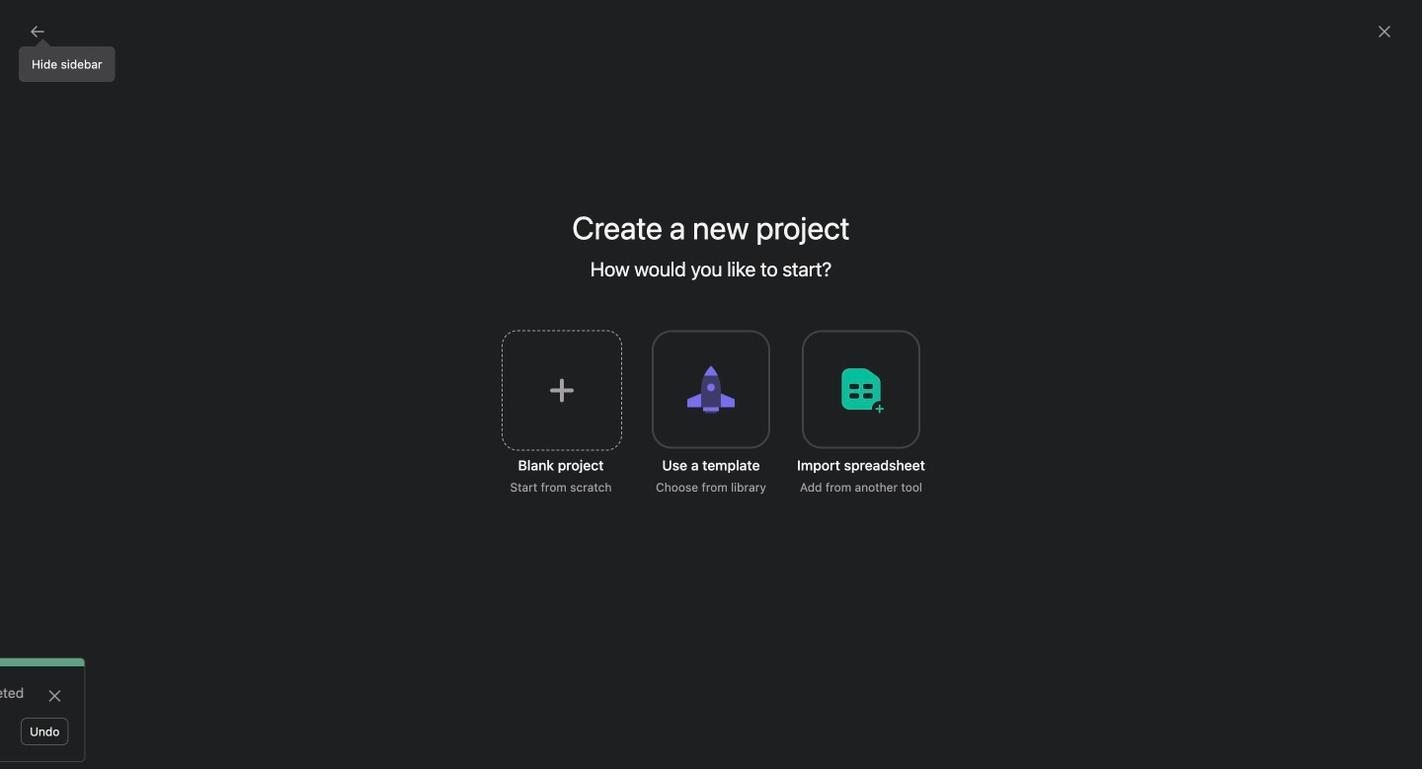 Task type: describe. For each thing, give the bounding box(es) containing it.
global element
[[0, 48, 237, 167]]

1 vertical spatial close image
[[0, 689, 16, 704]]



Task type: locate. For each thing, give the bounding box(es) containing it.
briefcase image
[[882, 431, 906, 455]]

tooltip
[[20, 41, 114, 81]]

close image
[[1377, 24, 1393, 40], [0, 689, 16, 704]]

0 horizontal spatial close image
[[0, 689, 16, 704]]

list item
[[270, 414, 822, 450]]

go back image
[[30, 24, 45, 40]]

0 vertical spatial close image
[[1377, 24, 1393, 40]]

1 horizontal spatial close image
[[1377, 24, 1393, 40]]

hide sidebar image
[[26, 16, 41, 32]]



Task type: vqa. For each thing, say whether or not it's contained in the screenshot.
text box
no



